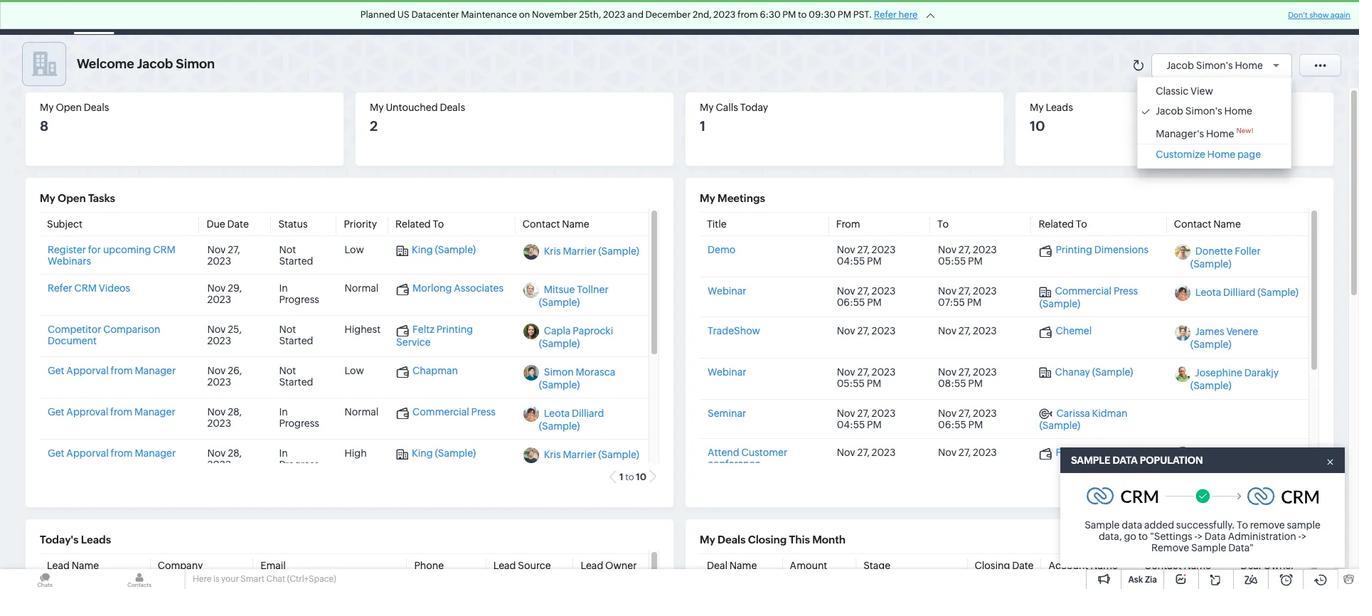 Task type: describe. For each thing, give the bounding box(es) containing it.
welcome
[[77, 56, 134, 71]]

get apporval from manager link for nov 26, 2023
[[48, 365, 176, 377]]

lead owner link
[[581, 560, 637, 572]]

nov 26, 2023
[[207, 365, 242, 388]]

create menu element
[[1109, 0, 1144, 35]]

reports
[[520, 12, 557, 23]]

name for deal name link at the bottom of page
[[730, 560, 757, 572]]

marrier for low
[[563, 246, 597, 257]]

sample data population
[[1072, 455, 1204, 466]]

simon's for the topmost jacob simon's home link
[[1197, 59, 1234, 71]]

subject link
[[47, 219, 82, 230]]

don't
[[1289, 11, 1309, 19]]

normal for commercial
[[345, 407, 379, 418]]

1 inside my calls today 1
[[700, 118, 706, 134]]

phone link
[[414, 560, 444, 572]]

closing date
[[975, 560, 1034, 572]]

2 > from the left
[[1302, 531, 1307, 542]]

service inside feltz printing service
[[396, 337, 431, 348]]

2 horizontal spatial deals
[[718, 534, 746, 546]]

contacts image
[[95, 569, 184, 589]]

in
[[1186, 134, 1194, 146]]

nov inside nov 27, 2023
[[207, 244, 226, 256]]

simon morasca (sample)
[[539, 367, 616, 391]]

contact name up donette
[[1175, 219, 1241, 230]]

0 vertical spatial 06:55
[[837, 297, 865, 308]]

calls inside 'link'
[[475, 12, 498, 23]]

manager's home new!
[[1156, 127, 1254, 139]]

tollner
[[577, 284, 609, 296]]

simon inside simon morasca (sample)
[[544, 367, 574, 378]]

2023 inside nov 27, 2023 08:55 pm
[[973, 366, 997, 378]]

screen
[[1215, 134, 1247, 146]]

tasks link
[[350, 0, 398, 35]]

2 vertical spatial sample
[[1192, 542, 1227, 554]]

nov 27, 2023 04:55 pm for 05:55
[[837, 244, 896, 267]]

month
[[813, 534, 846, 546]]

contact up donette
[[1175, 219, 1212, 230]]

nov inside nov 29, 2023
[[207, 283, 226, 294]]

simon morasca (sample) link
[[539, 367, 616, 391]]

datacenter
[[412, 9, 459, 20]]

0 horizontal spatial nov 27, 2023 06:55 pm
[[837, 286, 896, 308]]

1 vertical spatial feltz
[[1056, 447, 1078, 458]]

open for deals
[[56, 102, 82, 113]]

leota dilliard (sample) for leota dilliard (sample) link to the right
[[1196, 287, 1299, 298]]

maintenance
[[461, 9, 517, 20]]

0 vertical spatial jacob simon's home link
[[1167, 59, 1285, 71]]

28, for get approval from manager
[[228, 407, 242, 418]]

press for commercial press (sample)
[[1114, 286, 1139, 297]]

manager's
[[1156, 128, 1205, 139]]

0 horizontal spatial closing
[[748, 534, 787, 546]]

seminar
[[708, 408, 747, 419]]

started for nov 26, 2023
[[279, 377, 313, 388]]

2023 inside the nov 26, 2023
[[207, 377, 231, 388]]

29,
[[228, 283, 242, 294]]

get for high
[[48, 448, 64, 459]]

classic view
[[1156, 85, 1214, 97]]

related for second the related to link from left
[[1039, 219, 1074, 230]]

chanay (sample) link
[[1040, 366, 1134, 379]]

from link
[[837, 219, 861, 230]]

source
[[518, 560, 551, 572]]

create menu image
[[1118, 9, 1136, 26]]

2nd,
[[693, 9, 712, 20]]

printing dimensions link
[[1040, 244, 1149, 257]]

1 vertical spatial 05:55
[[837, 378, 865, 389]]

25,
[[228, 324, 242, 335]]

king (sample) for high
[[412, 448, 476, 459]]

nov 25, 2023
[[207, 324, 242, 347]]

crm inside "register for upcoming crm webinars"
[[153, 244, 176, 256]]

chemel link
[[1040, 325, 1092, 338]]

1 horizontal spatial feltz printing service
[[1056, 447, 1153, 458]]

calls link
[[464, 0, 509, 35]]

commercial press (sample)
[[1040, 286, 1139, 309]]

home up classic view link
[[1236, 59, 1264, 71]]

name for the 'account name' 'link' on the bottom of the page
[[1091, 560, 1118, 572]]

king (sample) link for low
[[396, 244, 476, 257]]

(sample) inside carissa kidman (sample)
[[1040, 420, 1081, 431]]

data
[[1122, 519, 1143, 531]]

1 vertical spatial meetings
[[718, 192, 766, 204]]

progress for morlong
[[279, 294, 319, 305]]

king for low
[[412, 244, 433, 256]]

nov 27, 2023 for attend customer conference
[[837, 447, 896, 458]]

1 vertical spatial feltz printing service link
[[1040, 447, 1153, 460]]

from left 6:30
[[738, 9, 758, 20]]

home up new!
[[1225, 105, 1253, 117]]

not started for 27,
[[279, 244, 313, 267]]

nov 27, 2023 08:55 pm
[[939, 366, 997, 389]]

from for high
[[111, 448, 133, 459]]

planned
[[361, 9, 396, 20]]

webinar link for 05:55
[[708, 366, 747, 378]]

on
[[519, 9, 530, 20]]

1 vertical spatial tasks
[[88, 192, 115, 204]]

manager for normal
[[134, 407, 175, 418]]

november
[[532, 9, 578, 20]]

1 horizontal spatial refer
[[874, 9, 897, 20]]

1 - from the left
[[1195, 531, 1198, 542]]

demo
[[708, 244, 736, 256]]

capla for the left the capla paprocki (sample) 'link'
[[544, 325, 571, 337]]

chanay
[[1056, 366, 1091, 378]]

1 to 10
[[620, 472, 647, 483]]

contact for account name
[[1145, 560, 1182, 572]]

component
[[1182, 89, 1238, 100]]

conference
[[708, 458, 761, 470]]

sample for sample data added successfully. to remove sample data, go to "settings -> data administration -> remove sample data"
[[1085, 519, 1120, 531]]

2023 inside nov 25, 2023
[[207, 335, 231, 347]]

administration
[[1229, 531, 1297, 542]]

customize home page link
[[1142, 148, 1288, 160]]

1 vertical spatial dilliard
[[572, 408, 604, 419]]

1 related to from the left
[[396, 219, 444, 230]]

chapman
[[413, 365, 458, 377]]

1 related to link from the left
[[396, 219, 444, 230]]

from for normal
[[110, 407, 132, 418]]

donette foller (sample)
[[1191, 246, 1261, 270]]

27, inside nov 27, 2023 07:55 pm
[[959, 286, 971, 297]]

name for contact name link above donette
[[1214, 219, 1241, 230]]

lead for lead source
[[494, 560, 516, 572]]

2023 inside nov 27, 2023 07:55 pm
[[973, 286, 997, 297]]

zia
[[1146, 575, 1158, 585]]

in progress for king (sample)
[[279, 448, 319, 471]]

0 vertical spatial tasks
[[361, 12, 387, 23]]

setup element
[[1259, 0, 1287, 35]]

paprocki for right the capla paprocki (sample) 'link'
[[1225, 448, 1265, 460]]

webinar for nov 27, 2023 06:55 pm
[[708, 286, 747, 297]]

0 vertical spatial 05:55
[[939, 256, 966, 267]]

lead name
[[47, 560, 99, 572]]

leads for my leads 10
[[1046, 102, 1074, 113]]

get apporval from manager for nov 28, 2023
[[48, 448, 176, 459]]

leota for leota dilliard (sample) link to the right
[[1196, 287, 1222, 298]]

(sample) up simon morasca (sample) link
[[539, 338, 580, 350]]

chat
[[266, 574, 285, 584]]

(sample) up tollner
[[599, 246, 640, 257]]

my meetings
[[700, 192, 766, 204]]

venere
[[1227, 326, 1259, 338]]

jacob simon's home for the bottommost jacob simon's home link
[[1156, 105, 1253, 117]]

1 horizontal spatial leota dilliard (sample) link
[[1196, 287, 1299, 298]]

my for my open tasks
[[40, 192, 55, 204]]

upgrade
[[1036, 18, 1077, 28]]

sample for sample data population
[[1072, 455, 1111, 466]]

contact name link up donette
[[1175, 219, 1241, 230]]

subject
[[47, 219, 82, 230]]

6:30
[[760, 9, 781, 20]]

deal owner link
[[1241, 560, 1295, 572]]

to inside sample data added successfully. to remove sample data, go to "settings -> data administration -> remove sample data"
[[1139, 531, 1149, 542]]

account name link
[[1049, 560, 1118, 572]]

status
[[279, 219, 308, 230]]

search element
[[1144, 0, 1173, 35]]

1 vertical spatial 06:55
[[939, 419, 967, 430]]

kris marrier (sample) for low
[[544, 246, 640, 257]]

email link
[[261, 560, 286, 572]]

full
[[1196, 134, 1213, 146]]

0 vertical spatial dilliard
[[1224, 287, 1256, 298]]

my calls today 1
[[700, 102, 769, 134]]

1 > from the left
[[1198, 531, 1203, 542]]

to link
[[938, 219, 949, 230]]

1 vertical spatial nov 27, 2023 05:55 pm
[[837, 366, 896, 389]]

sales orders link
[[754, 0, 835, 35]]

(sample) up morlong associates
[[435, 244, 476, 256]]

deals for 8
[[84, 102, 109, 113]]

my for my deals closing this month
[[700, 534, 716, 546]]

08:55
[[939, 378, 967, 389]]

profile image
[[1287, 0, 1327, 35]]

pst.
[[854, 9, 872, 20]]

signals element
[[1173, 0, 1200, 35]]

not for nov 25, 2023
[[279, 324, 296, 335]]

lead for lead name
[[47, 560, 70, 572]]

27, inside nov 27, 2023
[[228, 244, 240, 256]]

attend customer conference
[[708, 447, 788, 470]]

0 horizontal spatial meetings
[[409, 12, 452, 23]]

projects
[[909, 12, 946, 23]]

nov 27, 2023 for tradeshow
[[837, 325, 896, 336]]

lead name link
[[47, 560, 99, 572]]

here
[[193, 574, 212, 584]]

1 to 9
[[1285, 472, 1307, 483]]

2 related to from the left
[[1039, 219, 1088, 230]]

1 vertical spatial nov 27, 2023 06:55 pm
[[939, 408, 997, 430]]

nov 27, 2023 04:55 pm for 06:55
[[837, 408, 896, 430]]

commercial for commercial press (sample)
[[1056, 286, 1112, 297]]

home inside manager's home new!
[[1207, 128, 1235, 139]]

get for low
[[48, 365, 64, 377]]

my untouched deals 2
[[370, 102, 465, 134]]

0 horizontal spatial crm
[[34, 10, 63, 25]]

deal for deal name
[[707, 560, 728, 572]]

attend
[[708, 447, 740, 458]]

in for get apporval from manager
[[279, 448, 288, 459]]

0 horizontal spatial refer
[[48, 283, 72, 294]]

2 related to link from the left
[[1039, 219, 1088, 230]]

not for nov 26, 2023
[[279, 365, 296, 377]]

add
[[1161, 89, 1180, 100]]

orders
[[792, 12, 824, 23]]

(sample) inside james venere (sample)
[[1191, 339, 1232, 351]]

ask zia
[[1129, 575, 1158, 585]]

in progress for morlong associates
[[279, 283, 319, 305]]

0 vertical spatial feltz printing service link
[[396, 324, 473, 348]]

2 - from the left
[[1299, 531, 1302, 542]]

priority link
[[344, 219, 377, 230]]

customize home page
[[1156, 148, 1262, 160]]

my for my open deals 8
[[40, 102, 54, 113]]

nov inside the nov 26, 2023
[[207, 365, 226, 377]]

not for nov 27, 2023
[[279, 244, 296, 256]]

my for my untouched deals 2
[[370, 102, 384, 113]]

capla for right the capla paprocki (sample) 'link'
[[1196, 448, 1223, 460]]

name for contact name link corresponding to related to
[[562, 219, 590, 230]]

0 vertical spatial simon
[[176, 56, 215, 71]]

title
[[707, 219, 727, 230]]

started for nov 27, 2023
[[279, 256, 313, 267]]

(sample) inside josephine darakjy (sample)
[[1191, 381, 1232, 392]]

to inside sample data added successfully. to remove sample data, go to "settings -> data administration -> remove sample data"
[[1237, 519, 1249, 531]]

0 vertical spatial nov 27, 2023 05:55 pm
[[939, 244, 997, 267]]

highest
[[345, 324, 381, 335]]

2 vertical spatial crm
[[74, 283, 97, 294]]

jacob right welcome
[[137, 56, 173, 71]]

go
[[1125, 531, 1137, 542]]

smart
[[241, 574, 265, 584]]

(sample) down foller
[[1258, 287, 1299, 298]]

(sample) inside leota dilliard (sample)
[[539, 421, 580, 432]]

refer here link
[[874, 9, 918, 20]]

seminar link
[[708, 408, 747, 419]]

(sample) up 1 to 10
[[599, 449, 640, 461]]

0 horizontal spatial capla paprocki (sample) link
[[539, 325, 614, 350]]

owner for lead owner
[[606, 560, 637, 572]]

10 for my leads 10
[[1030, 118, 1046, 134]]

kris for high
[[544, 449, 561, 461]]

josephine darakjy (sample) link
[[1191, 368, 1279, 392]]



Task type: locate. For each thing, give the bounding box(es) containing it.
1 in progress from the top
[[279, 283, 319, 305]]

0 vertical spatial leads
[[1046, 102, 1074, 113]]

1 kris marrier (sample) link from the top
[[544, 246, 640, 257]]

0 horizontal spatial lead
[[47, 560, 70, 572]]

reorder
[[1161, 112, 1198, 123]]

0 vertical spatial in progress
[[279, 283, 319, 305]]

1 vertical spatial feltz printing service
[[1056, 447, 1153, 458]]

2 kris marrier (sample) from the top
[[544, 449, 640, 461]]

capla paprocki (sample) up morasca
[[539, 325, 614, 350]]

in progress for commercial press
[[279, 407, 319, 429]]

1 get apporval from manager from the top
[[48, 365, 176, 377]]

from down competitor comparison document
[[111, 365, 133, 377]]

contact up "mitsue"
[[523, 219, 560, 230]]

nov inside nov 27, 2023 08:55 pm
[[939, 366, 957, 378]]

1 28, from the top
[[228, 407, 242, 418]]

manager right approval
[[134, 407, 175, 418]]

meetings up title
[[718, 192, 766, 204]]

- right "settings
[[1195, 531, 1198, 542]]

2 horizontal spatial 1
[[1285, 472, 1288, 483]]

normal up high
[[345, 407, 379, 418]]

sample down carissa kidman (sample)
[[1072, 455, 1111, 466]]

deal name link
[[707, 560, 757, 572]]

don't show again
[[1289, 11, 1351, 19]]

kris
[[544, 246, 561, 257], [544, 449, 561, 461]]

open inside my open deals 8
[[56, 102, 82, 113]]

0 vertical spatial closing
[[748, 534, 787, 546]]

king (sample) link up the 'morlong'
[[396, 244, 476, 257]]

stage link
[[864, 560, 891, 572]]

josephine
[[1196, 368, 1243, 379]]

1 horizontal spatial capla
[[1196, 448, 1223, 460]]

1 vertical spatial data
[[1205, 531, 1227, 542]]

(ctrl+space)
[[287, 574, 336, 584]]

1 vertical spatial not started
[[279, 324, 313, 347]]

1 horizontal spatial 06:55
[[939, 419, 967, 430]]

1 horizontal spatial date
[[1013, 560, 1034, 572]]

1 vertical spatial capla
[[1196, 448, 1223, 460]]

- right remove
[[1299, 531, 1302, 542]]

0 vertical spatial kris
[[544, 246, 561, 257]]

nov
[[207, 244, 226, 256], [837, 244, 856, 256], [939, 244, 957, 256], [207, 283, 226, 294], [837, 286, 856, 297], [939, 286, 957, 297], [207, 324, 226, 335], [837, 325, 856, 336], [939, 325, 957, 336], [207, 365, 226, 377], [837, 366, 856, 378], [939, 366, 957, 378], [207, 407, 226, 418], [837, 408, 856, 419], [939, 408, 957, 419], [837, 447, 856, 458], [939, 447, 957, 458], [207, 448, 226, 459]]

jacob up classic view
[[1167, 59, 1195, 71]]

dilliard down simon morasca (sample)
[[572, 408, 604, 419]]

deal for deal owner
[[1241, 560, 1262, 572]]

king down commercial press link
[[412, 448, 433, 459]]

simon
[[176, 56, 215, 71], [544, 367, 574, 378]]

2 king (sample) link from the top
[[396, 448, 476, 460]]

1 vertical spatial closing
[[975, 560, 1011, 572]]

nov 27, 2023 for register for upcoming crm webinars
[[207, 244, 240, 267]]

comparison
[[103, 324, 160, 335]]

2 vertical spatial in progress
[[279, 448, 319, 471]]

0 vertical spatial feltz printing service
[[396, 324, 473, 348]]

2 owner from the left
[[1264, 560, 1295, 572]]

nov 28, 2023 for get apporval from manager
[[207, 448, 242, 471]]

(sample) up successfully.
[[1191, 461, 1232, 473]]

from
[[837, 219, 861, 230]]

1 vertical spatial manager
[[134, 407, 175, 418]]

is
[[213, 574, 220, 584]]

from
[[738, 9, 758, 20], [111, 365, 133, 377], [110, 407, 132, 418], [111, 448, 133, 459]]

date left the account
[[1013, 560, 1034, 572]]

add component
[[1161, 89, 1238, 100]]

from right approval
[[110, 407, 132, 418]]

service
[[396, 337, 431, 348], [1119, 447, 1153, 458]]

due
[[207, 219, 225, 230]]

1 king (sample) link from the top
[[396, 244, 476, 257]]

again
[[1331, 11, 1351, 19]]

not started right 26,
[[279, 365, 313, 388]]

name down my deals closing this month
[[730, 560, 757, 572]]

open
[[56, 102, 82, 113], [58, 192, 86, 204]]

not right 26,
[[279, 365, 296, 377]]

2 get from the top
[[48, 407, 64, 418]]

(sample) down donette
[[1191, 259, 1232, 270]]

kris marrier (sample) up 1 to 10
[[544, 449, 640, 461]]

commercial for commercial press
[[413, 407, 469, 418]]

press
[[1114, 286, 1139, 297], [471, 407, 496, 418]]

capla down mitsue tollner (sample) link
[[544, 325, 571, 337]]

0 vertical spatial simon's
[[1197, 59, 1234, 71]]

0 vertical spatial get apporval from manager link
[[48, 365, 176, 377]]

not started
[[279, 244, 313, 267], [279, 324, 313, 347], [279, 365, 313, 388]]

kris marrier (sample) link
[[544, 246, 640, 257], [544, 449, 640, 461]]

my inside my leads 10
[[1030, 102, 1044, 113]]

1 started from the top
[[279, 256, 313, 267]]

priority
[[344, 219, 377, 230]]

1 vertical spatial service
[[1119, 447, 1153, 458]]

commercial press link
[[396, 407, 496, 419]]

my for my leads 10
[[1030, 102, 1044, 113]]

owner for deal owner
[[1264, 560, 1295, 572]]

king (sample) up "morlong associates" link in the left of the page
[[412, 244, 476, 256]]

kris marrier (sample) for high
[[544, 449, 640, 461]]

0 vertical spatial king
[[412, 244, 433, 256]]

0 horizontal spatial capla
[[544, 325, 571, 337]]

2 low from the top
[[345, 365, 364, 377]]

1 owner from the left
[[606, 560, 637, 572]]

0 vertical spatial leota dilliard (sample)
[[1196, 287, 1299, 298]]

get apporval from manager down get approval from manager link
[[48, 448, 176, 459]]

1 vertical spatial get
[[48, 407, 64, 418]]

feltz printing service link
[[396, 324, 473, 348], [1040, 447, 1153, 460]]

contact name for name
[[1145, 560, 1212, 572]]

jacob simon's home link down component
[[1142, 105, 1288, 117]]

0 vertical spatial jacob simon's home
[[1167, 59, 1264, 71]]

email
[[261, 560, 286, 572]]

1 vertical spatial view
[[1161, 134, 1184, 146]]

0 vertical spatial meetings
[[409, 12, 452, 23]]

10 inside my leads 10
[[1030, 118, 1046, 134]]

capla paprocki (sample) for the left the capla paprocki (sample) 'link'
[[539, 325, 614, 350]]

commercial inside commercial press (sample)
[[1056, 286, 1112, 297]]

contact name for to
[[523, 219, 590, 230]]

0 horizontal spatial owner
[[606, 560, 637, 572]]

chanay (sample)
[[1056, 366, 1134, 378]]

1 vertical spatial jacob simon's home link
[[1142, 105, 1288, 117]]

0 horizontal spatial 06:55
[[837, 297, 865, 308]]

get down get approval from manager
[[48, 448, 64, 459]]

contact name link for account name
[[1145, 560, 1212, 572]]

get apporval from manager link for nov 28, 2023
[[48, 448, 176, 459]]

(sample) down "mitsue"
[[539, 297, 580, 308]]

0 vertical spatial feltz
[[413, 324, 435, 335]]

calls left today
[[716, 102, 739, 113]]

home down screen
[[1208, 148, 1236, 160]]

get down document
[[48, 365, 64, 377]]

2 marrier from the top
[[563, 449, 597, 461]]

1 nov 28, 2023 from the top
[[207, 407, 242, 429]]

today's leads
[[40, 534, 111, 546]]

open down welcome
[[56, 102, 82, 113]]

added
[[1145, 519, 1175, 531]]

webinar link up tradeshow on the bottom right of page
[[708, 286, 747, 297]]

progress for commercial
[[279, 418, 319, 429]]

2 in progress from the top
[[279, 407, 319, 429]]

deals down welcome
[[84, 102, 109, 113]]

0 vertical spatial capla paprocki (sample)
[[539, 325, 614, 350]]

2 webinar from the top
[[708, 366, 747, 378]]

2 vertical spatial not
[[279, 365, 296, 377]]

lead source
[[494, 560, 551, 572]]

king (sample) link for high
[[396, 448, 476, 460]]

0 horizontal spatial related to
[[396, 219, 444, 230]]

paprocki for the left the capla paprocki (sample) 'link'
[[573, 325, 614, 337]]

jacob for the bottommost jacob simon's home link
[[1156, 105, 1184, 117]]

0 horizontal spatial feltz printing service link
[[396, 324, 473, 348]]

printing down carissa kidman (sample) link
[[1080, 447, 1117, 458]]

feltz printing service up the chapman
[[396, 324, 473, 348]]

related for 2nd the related to link from right
[[396, 219, 431, 230]]

2 kris marrier (sample) link from the top
[[544, 449, 640, 461]]

1 horizontal spatial meetings
[[718, 192, 766, 204]]

06:55
[[837, 297, 865, 308], [939, 419, 967, 430]]

2 28, from the top
[[228, 448, 242, 459]]

1 vertical spatial progress
[[279, 418, 319, 429]]

1 deal from the left
[[707, 560, 728, 572]]

2 get apporval from manager from the top
[[48, 448, 176, 459]]

3 progress from the top
[[279, 459, 319, 471]]

customize
[[1156, 148, 1206, 160]]

attend customer conference link
[[708, 447, 788, 470]]

0 horizontal spatial nov 27, 2023 05:55 pm
[[837, 366, 896, 389]]

james venere (sample) link
[[1191, 326, 1259, 351]]

get apporval from manager for nov 26, 2023
[[48, 365, 176, 377]]

1 apporval from the top
[[66, 365, 109, 377]]

in for get approval from manager
[[279, 407, 288, 418]]

products link
[[633, 0, 698, 35]]

8
[[40, 118, 48, 134]]

0 vertical spatial view
[[1191, 85, 1214, 97]]

leota dilliard (sample) for leota dilliard (sample) link to the bottom
[[539, 408, 604, 432]]

1 webinar from the top
[[708, 286, 747, 297]]

1 nov 27, 2023 04:55 pm from the top
[[837, 244, 896, 267]]

commercial up chemel
[[1056, 286, 1112, 297]]

1 04:55 from the top
[[837, 256, 865, 267]]

0 horizontal spatial press
[[471, 407, 496, 418]]

1 lead from the left
[[47, 560, 70, 572]]

2 horizontal spatial crm
[[153, 244, 176, 256]]

1 horizontal spatial view
[[1191, 85, 1214, 97]]

calls
[[475, 12, 498, 23], [716, 102, 739, 113]]

2 king from the top
[[412, 448, 433, 459]]

0 vertical spatial in
[[279, 283, 288, 294]]

3 not started from the top
[[279, 365, 313, 388]]

apporval for nov 26, 2023
[[66, 365, 109, 377]]

1 low from the top
[[345, 244, 364, 256]]

2 get apporval from manager link from the top
[[48, 448, 176, 459]]

planned us datacenter maintenance on november 25th, 2023 and december 2nd, 2023 from 6:30 pm to 09:30 pm pst. refer here
[[361, 9, 918, 20]]

lead left source
[[494, 560, 516, 572]]

04:55 for nov 27, 2023 05:55 pm
[[837, 256, 865, 267]]

0 horizontal spatial data
[[1113, 455, 1138, 466]]

webinar for nov 27, 2023 05:55 pm
[[708, 366, 747, 378]]

0 vertical spatial not
[[279, 244, 296, 256]]

1 webinar link from the top
[[708, 286, 747, 297]]

get apporval from manager link
[[48, 365, 176, 377], [48, 448, 176, 459]]

1 horizontal spatial simon
[[544, 367, 574, 378]]

deals
[[84, 102, 109, 113], [440, 102, 465, 113], [718, 534, 746, 546]]

1 vertical spatial low
[[345, 365, 364, 377]]

kris for low
[[544, 246, 561, 257]]

1 vertical spatial king (sample)
[[412, 448, 476, 459]]

1 horizontal spatial deals
[[440, 102, 465, 113]]

paprocki down mitsue tollner (sample) link
[[573, 325, 614, 337]]

sales orders
[[766, 12, 824, 23]]

for
[[88, 244, 101, 256]]

mitsue tollner (sample)
[[539, 284, 609, 308]]

kris marrier (sample) link up tollner
[[544, 246, 640, 257]]

nov inside nov 25, 2023
[[207, 324, 226, 335]]

2 kris from the top
[[544, 449, 561, 461]]

high
[[345, 448, 367, 459]]

jacob for the topmost jacob simon's home link
[[1167, 59, 1195, 71]]

1 vertical spatial leota dilliard (sample) link
[[539, 408, 604, 432]]

(sample) down commercial press
[[435, 448, 476, 459]]

jacob simon's home
[[1167, 59, 1264, 71], [1156, 105, 1253, 117]]

0 horizontal spatial leota
[[544, 408, 570, 419]]

manager for low
[[135, 365, 176, 377]]

0 horizontal spatial simon
[[176, 56, 215, 71]]

crm image
[[1248, 488, 1319, 505]]

progress
[[279, 294, 319, 305], [279, 418, 319, 429], [279, 459, 319, 471]]

contact name down remove
[[1145, 560, 1212, 572]]

nov inside nov 27, 2023 07:55 pm
[[939, 286, 957, 297]]

manager for high
[[135, 448, 176, 459]]

pm inside nov 27, 2023 07:55 pm
[[967, 297, 982, 308]]

1 vertical spatial get apporval from manager
[[48, 448, 176, 459]]

(sample) inside simon morasca (sample)
[[539, 380, 580, 391]]

show
[[1310, 11, 1330, 19]]

printing inside feltz printing service
[[437, 324, 473, 335]]

from for low
[[111, 365, 133, 377]]

leota dilliard (sample) link up venere
[[1196, 287, 1299, 298]]

10 for 1 to 10
[[636, 472, 647, 483]]

deals up deal name link at the bottom of page
[[718, 534, 746, 546]]

register for upcoming crm webinars link
[[48, 244, 176, 267]]

1 vertical spatial sample
[[1085, 519, 1120, 531]]

view up customize
[[1161, 134, 1184, 146]]

contact up zia
[[1145, 560, 1182, 572]]

feltz printing service link down carissa kidman (sample)
[[1040, 447, 1153, 460]]

1 not from the top
[[279, 244, 296, 256]]

1 horizontal spatial 05:55
[[939, 256, 966, 267]]

population
[[1140, 455, 1204, 466]]

2 vertical spatial printing
[[1080, 447, 1117, 458]]

1 not started from the top
[[279, 244, 313, 267]]

2 related from the left
[[1039, 219, 1074, 230]]

1 vertical spatial leota dilliard (sample)
[[539, 408, 604, 432]]

1 vertical spatial open
[[58, 192, 86, 204]]

1 horizontal spatial related to link
[[1039, 219, 1088, 230]]

2 progress from the top
[[279, 418, 319, 429]]

2 in from the top
[[279, 407, 288, 418]]

kris marrier (sample) link for high
[[544, 449, 640, 461]]

company
[[158, 560, 203, 572]]

leota for leota dilliard (sample) link to the bottom
[[544, 408, 570, 419]]

0 vertical spatial nov 28, 2023
[[207, 407, 242, 429]]

feltz down carissa kidman (sample)
[[1056, 447, 1078, 458]]

0 vertical spatial get apporval from manager
[[48, 365, 176, 377]]

0 vertical spatial manager
[[135, 365, 176, 377]]

1 kris marrier (sample) from the top
[[544, 246, 640, 257]]

deals inside my open deals 8
[[84, 102, 109, 113]]

0 horizontal spatial capla paprocki (sample)
[[539, 325, 614, 350]]

lead right source
[[581, 560, 604, 572]]

contact name link up "mitsue"
[[523, 219, 590, 230]]

service up chapman 'link'
[[396, 337, 431, 348]]

lead down today's
[[47, 560, 70, 572]]

2 not started from the top
[[279, 324, 313, 347]]

27, inside nov 27, 2023 08:55 pm
[[959, 366, 971, 378]]

1 get from the top
[[48, 365, 64, 377]]

leota dilliard (sample) up venere
[[1196, 287, 1299, 298]]

kris marrier (sample) up tollner
[[544, 246, 640, 257]]

capla paprocki (sample) for right the capla paprocki (sample) 'link'
[[1191, 448, 1265, 473]]

printing left dimensions
[[1056, 244, 1093, 256]]

leads inside my leads 10
[[1046, 102, 1074, 113]]

normal for morlong
[[345, 283, 379, 294]]

3 get from the top
[[48, 448, 64, 459]]

enterprise-
[[1024, 6, 1071, 17]]

my leads 10
[[1030, 102, 1074, 134]]

0 horizontal spatial -
[[1195, 531, 1198, 542]]

0 vertical spatial king (sample)
[[412, 244, 476, 256]]

refer right pst. on the right
[[874, 9, 897, 20]]

kris marrier (sample)
[[544, 246, 640, 257], [544, 449, 640, 461]]

1 vertical spatial webinar
[[708, 366, 747, 378]]

28,
[[228, 407, 242, 418], [228, 448, 242, 459]]

1 vertical spatial nov 27, 2023 04:55 pm
[[837, 408, 896, 430]]

account name
[[1049, 560, 1118, 572]]

sales
[[766, 12, 790, 23]]

company link
[[158, 560, 203, 572]]

date for closing date
[[1013, 560, 1034, 572]]

0 vertical spatial kris marrier (sample) link
[[544, 246, 640, 257]]

(sample) inside mitsue tollner (sample)
[[539, 297, 580, 308]]

meetings right the planned
[[409, 12, 452, 23]]

1 horizontal spatial calls
[[716, 102, 739, 113]]

name down sample data added successfully. to remove sample data, go to "settings -> data administration -> remove sample data"
[[1184, 560, 1212, 572]]

> right remove
[[1302, 531, 1307, 542]]

0 vertical spatial started
[[279, 256, 313, 267]]

name for contact name link for account name
[[1184, 560, 1212, 572]]

0 vertical spatial webinar link
[[708, 286, 747, 297]]

2 started from the top
[[279, 335, 313, 347]]

leads for today's leads
[[81, 534, 111, 546]]

apporval down approval
[[66, 448, 109, 459]]

contact for related to
[[523, 219, 560, 230]]

0 horizontal spatial commercial
[[413, 407, 469, 418]]

my inside my untouched deals 2
[[370, 102, 384, 113]]

2 vertical spatial manager
[[135, 448, 176, 459]]

in progress
[[279, 283, 319, 305], [279, 407, 319, 429], [279, 448, 319, 471]]

capla
[[544, 325, 571, 337], [1196, 448, 1223, 460]]

1 get apporval from manager link from the top
[[48, 365, 176, 377]]

normal up highest at the left bottom of page
[[345, 283, 379, 294]]

(sample) down simon morasca (sample)
[[539, 421, 580, 432]]

to
[[433, 219, 444, 230], [938, 219, 949, 230], [1076, 219, 1088, 230], [1237, 519, 1249, 531]]

title link
[[707, 219, 727, 230]]

deals inside my untouched deals 2
[[440, 102, 465, 113]]

my inside my open deals 8
[[40, 102, 54, 113]]

get apporval from manager down competitor comparison document
[[48, 365, 176, 377]]

printing inside "link"
[[1056, 244, 1093, 256]]

apporval for nov 28, 2023
[[66, 448, 109, 459]]

(sample) inside donette foller (sample)
[[1191, 259, 1232, 270]]

commercial
[[1056, 286, 1112, 297], [413, 407, 469, 418]]

1 normal from the top
[[345, 283, 379, 294]]

simon's down add component
[[1186, 105, 1223, 117]]

2 lead from the left
[[494, 560, 516, 572]]

low for chapman
[[345, 365, 364, 377]]

in for refer crm videos
[[279, 283, 288, 294]]

2 vertical spatial progress
[[279, 459, 319, 471]]

refer down webinars
[[48, 283, 72, 294]]

in
[[279, 283, 288, 294], [279, 407, 288, 418], [279, 448, 288, 459]]

feltz printing service down carissa kidman (sample) link
[[1056, 447, 1153, 458]]

1 vertical spatial normal
[[345, 407, 379, 418]]

1 horizontal spatial closing
[[975, 560, 1011, 572]]

3 started from the top
[[279, 377, 313, 388]]

nov 28, 2023 for get approval from manager
[[207, 407, 242, 429]]

marrier for high
[[563, 449, 597, 461]]

date for due date
[[227, 219, 249, 230]]

open for tasks
[[58, 192, 86, 204]]

simon's for the bottommost jacob simon's home link
[[1186, 105, 1223, 117]]

jacob simon's home for the topmost jacob simon's home link
[[1167, 59, 1264, 71]]

started right 25,
[[279, 335, 313, 347]]

09:30
[[809, 9, 836, 20]]

"settings
[[1151, 531, 1193, 542]]

1 for 1 to 9
[[1285, 472, 1288, 483]]

1 progress from the top
[[279, 294, 319, 305]]

related to link up printing dimensions "link"
[[1039, 219, 1088, 230]]

0 vertical spatial 10
[[1030, 118, 1046, 134]]

3 in from the top
[[279, 448, 288, 459]]

04:55 for nov 27, 2023 06:55 pm
[[837, 419, 865, 430]]

1 kris from the top
[[544, 246, 561, 257]]

2 webinar link from the top
[[708, 366, 747, 378]]

2 nov 27, 2023 04:55 pm from the top
[[837, 408, 896, 430]]

contact name link for related to
[[523, 219, 590, 230]]

2 04:55 from the top
[[837, 419, 865, 430]]

nov 28, 2023
[[207, 407, 242, 429], [207, 448, 242, 471]]

press for commercial press
[[471, 407, 496, 418]]

leota down donette foller (sample)
[[1196, 287, 1222, 298]]

capla up successfully.
[[1196, 448, 1223, 460]]

data left data"
[[1205, 531, 1227, 542]]

data
[[1113, 455, 1138, 466], [1205, 531, 1227, 542]]

1 horizontal spatial capla paprocki (sample) link
[[1191, 448, 1265, 473]]

1 horizontal spatial service
[[1119, 447, 1153, 458]]

3 not from the top
[[279, 365, 296, 377]]

1 horizontal spatial 10
[[1030, 118, 1046, 134]]

2 apporval from the top
[[66, 448, 109, 459]]

calls inside my calls today 1
[[716, 102, 739, 113]]

deals for 2
[[440, 102, 465, 113]]

commercial press (sample) link
[[1040, 286, 1139, 309]]

here
[[899, 9, 918, 20]]

kris marrier (sample) link for low
[[544, 246, 640, 257]]

0 horizontal spatial leota dilliard (sample)
[[539, 408, 604, 432]]

0 vertical spatial leota
[[1196, 287, 1222, 298]]

started right 26,
[[279, 377, 313, 388]]

refer crm videos link
[[48, 283, 130, 294]]

morlong associates
[[413, 283, 504, 294]]

1 vertical spatial 28,
[[228, 448, 242, 459]]

0 horizontal spatial calls
[[475, 12, 498, 23]]

0 vertical spatial date
[[227, 219, 249, 230]]

progress for king
[[279, 459, 319, 471]]

0 horizontal spatial related
[[396, 219, 431, 230]]

king (sample) down commercial press link
[[412, 448, 476, 459]]

competitor comparison document link
[[48, 324, 160, 347]]

jacob down the add
[[1156, 105, 1184, 117]]

0 vertical spatial normal
[[345, 283, 379, 294]]

pm inside nov 27, 2023 08:55 pm
[[969, 378, 983, 389]]

get for normal
[[48, 407, 64, 418]]

classic
[[1156, 85, 1189, 97]]

new!
[[1237, 127, 1254, 134]]

1 king (sample) from the top
[[412, 244, 476, 256]]

approval
[[66, 407, 108, 418]]

mitsue
[[544, 284, 575, 296]]

0 horizontal spatial view
[[1161, 134, 1184, 146]]

(sample) right chanay on the right bottom
[[1093, 366, 1134, 378]]

28, for get apporval from manager
[[228, 448, 242, 459]]

0 horizontal spatial feltz printing service
[[396, 324, 473, 348]]

marketplace element
[[1230, 0, 1259, 35]]

1 for 1 to 10
[[620, 472, 624, 483]]

2 normal from the top
[[345, 407, 379, 418]]

view right classic
[[1191, 85, 1214, 97]]

1 in from the top
[[279, 283, 288, 294]]

my inside my calls today 1
[[700, 102, 714, 113]]

1 vertical spatial get apporval from manager link
[[48, 448, 176, 459]]

get apporval from manager link down get approval from manager link
[[48, 448, 176, 459]]

leota
[[1196, 287, 1222, 298], [544, 408, 570, 419]]

1 horizontal spatial leads
[[1046, 102, 1074, 113]]

related to up printing dimensions "link"
[[1039, 219, 1088, 230]]

0 vertical spatial paprocki
[[573, 325, 614, 337]]

1 king from the top
[[412, 244, 433, 256]]

3 lead from the left
[[581, 560, 604, 572]]

here is your smart chat (ctrl+space)
[[193, 574, 336, 584]]

view in full screen
[[1161, 134, 1247, 146]]

not started for 25,
[[279, 324, 313, 347]]

(sample) inside commercial press (sample)
[[1040, 298, 1081, 309]]

refer crm videos
[[48, 283, 130, 294]]

sample down successfully.
[[1192, 542, 1227, 554]]

commercial down the chapman
[[413, 407, 469, 418]]

not down status
[[279, 244, 296, 256]]

name up "mitsue"
[[562, 219, 590, 230]]

data inside sample data added successfully. to remove sample data, go to "settings -> data administration -> remove sample data"
[[1205, 531, 1227, 542]]

(sample) up chemel link
[[1040, 298, 1081, 309]]

feltz printing service link up the chapman
[[396, 324, 473, 348]]

2 deal from the left
[[1241, 560, 1262, 572]]

date
[[227, 219, 249, 230], [1013, 560, 1034, 572]]

chats image
[[0, 569, 90, 589]]

started for nov 25, 2023
[[279, 335, 313, 347]]

1 related from the left
[[396, 219, 431, 230]]

home up customize home page link
[[1207, 128, 1235, 139]]

1 horizontal spatial related
[[1039, 219, 1074, 230]]

king (sample) for low
[[412, 244, 476, 256]]

my open tasks
[[40, 192, 115, 204]]

3 in progress from the top
[[279, 448, 319, 471]]

jacob
[[137, 56, 173, 71], [1167, 59, 1195, 71], [1156, 105, 1184, 117]]

lead source link
[[494, 560, 551, 572]]

(sample) down james
[[1191, 339, 1232, 351]]

morlong
[[413, 283, 452, 294]]

name
[[562, 219, 590, 230], [1214, 219, 1241, 230], [72, 560, 99, 572], [730, 560, 757, 572], [1091, 560, 1118, 572], [1184, 560, 1212, 572]]

sample data added successfully. to remove sample data, go to "settings -> data administration -> remove sample data"
[[1085, 519, 1321, 554]]

1 marrier from the top
[[563, 246, 597, 257]]

related right priority link
[[396, 219, 431, 230]]

king for high
[[412, 448, 433, 459]]

calls left on at the left top of the page
[[475, 12, 498, 23]]

don't show again link
[[1289, 11, 1351, 19]]

dilliard down donette foller (sample)
[[1224, 287, 1256, 298]]

associates
[[454, 283, 504, 294]]

2 king (sample) from the top
[[412, 448, 476, 459]]

capla paprocki (sample) link up morasca
[[539, 325, 614, 350]]

2 not from the top
[[279, 324, 296, 335]]

related to right priority link
[[396, 219, 444, 230]]

my for my calls today 1
[[700, 102, 714, 113]]

2 nov 28, 2023 from the top
[[207, 448, 242, 471]]

press inside commercial press (sample)
[[1114, 286, 1139, 297]]

jacob simon's home down add component
[[1156, 105, 1253, 117]]

2023 inside nov 29, 2023
[[207, 294, 231, 305]]



Task type: vqa. For each thing, say whether or not it's contained in the screenshot.


